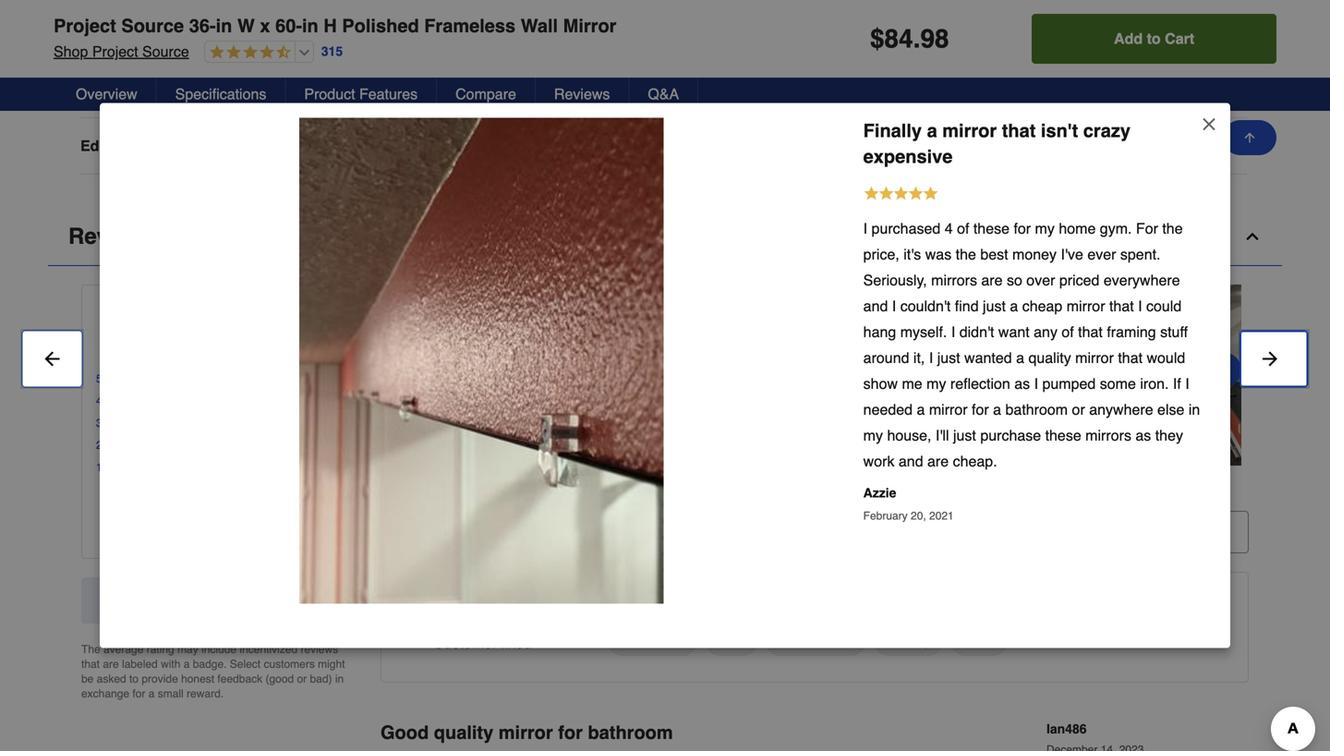 Task type: vqa. For each thing, say whether or not it's contained in the screenshot.
the 49 LIST ITEM
no



Task type: describe. For each thing, give the bounding box(es) containing it.
stuff
[[1161, 323, 1189, 341]]

that inside the average rating may include incentivized reviews that are labeled with a badge. select customers might be asked to provide honest feedback (good or bad) in exchange for a small reward.
[[81, 658, 100, 671]]

1 vertical spatial project
[[92, 43, 138, 60]]

for
[[1137, 220, 1159, 237]]

1 vertical spatial source
[[142, 43, 189, 60]]

cart
[[1166, 30, 1195, 47]]

s
[[534, 482, 542, 499]]

could
[[1147, 298, 1182, 315]]

3 frame from the left
[[799, 81, 837, 98]]

everywhere
[[1104, 272, 1181, 289]]

quality inside i purchased 4 of these for my home gym. for the price, it's was the best money i've ever spent. seriously, mirrors are so over priced everywhere and i couldn't find just a cheap mirror that i could hang myself. i didn't want any of that framing stuff around it, i just wanted a quality mirror that would show me my reflection as i pumped some iron. if i needed a mirror for a bathroom or anywhere else in my house, i'll just purchase these mirrors as they work and are cheap.
[[1029, 349, 1072, 366]]

1 no frame from the left
[[249, 81, 310, 98]]

myself.
[[901, 323, 948, 341]]

filter image
[[411, 525, 426, 540]]

may
[[178, 643, 198, 656]]

else
[[1158, 401, 1185, 418]]

cell for beveled
[[776, 137, 929, 155]]

chevron up image
[[1244, 227, 1263, 246]]

ever
[[1088, 246, 1117, 263]]

0 vertical spatial my
[[1036, 220, 1055, 237]]

1 horizontal spatial arrow right image
[[1260, 348, 1282, 370]]

product features button
[[286, 78, 437, 111]]

1 vertical spatial and
[[899, 453, 924, 470]]

it,
[[914, 349, 926, 366]]

.
[[914, 24, 921, 54]]

0 vertical spatial project
[[54, 15, 116, 37]]

a down 'want'
[[1017, 349, 1025, 366]]

to inside the average rating may include incentivized reviews that are labeled with a badge. select customers might be asked to provide honest feedback (good or bad) in exchange for a small reward.
[[129, 673, 139, 686]]

$ 84 . 98
[[871, 24, 950, 54]]

0 horizontal spatial quality
[[434, 722, 494, 743]]

2 no from the left
[[513, 81, 532, 98]]

satisfaction
[[778, 632, 854, 649]]

find
[[955, 298, 979, 315]]

house,
[[888, 427, 932, 444]]

product
[[304, 85, 355, 103]]

mirror up 'some'
[[1076, 349, 1115, 366]]

customers
[[264, 658, 315, 671]]

1 horizontal spatial my
[[927, 375, 947, 392]]

edge
[[80, 137, 117, 154]]

4 inside i purchased 4 of these for my home gym. for the price, it's was the best money i've ever spent. seriously, mirrors are so over priced everywhere and i couldn't find just a cheap mirror that i could hang myself. i didn't want any of that framing stuff around it, i just wanted a quality mirror that would show me my reflection as i pumped some iron. if i needed a mirror for a bathroom or anywhere else in my house, i'll just purchase these mirrors as they work and are cheap.
[[945, 220, 953, 237]]

2 vertical spatial just
[[954, 427, 977, 444]]

10%
[[314, 395, 336, 407]]

want
[[999, 323, 1030, 341]]

reward.
[[187, 688, 224, 700]]

2 no frame cell from the left
[[513, 80, 665, 99]]

to inside button
[[1148, 30, 1161, 47]]

a up 'want'
[[1011, 298, 1019, 315]]

add to cart button
[[1033, 14, 1277, 64]]

quality inside button
[[886, 632, 932, 649]]

i left could
[[1139, 298, 1143, 315]]

in inside i purchased 4 of these for my home gym. for the price, it's was the best money i've ever spent. seriously, mirrors are so over priced everywhere and i couldn't find just a cheap mirror that i could hang myself. i didn't want any of that framing stuff around it, i just wanted a quality mirror that would show me my reflection as i pumped some iron. if i needed a mirror for a bathroom or anywhere else in my house, i'll just purchase these mirrors as they work and are cheap.
[[1189, 401, 1201, 418]]

satisfaction button
[[766, 625, 866, 656]]

1 vertical spatial 5
[[96, 372, 102, 385]]

reflection
[[951, 375, 1011, 392]]

size button
[[706, 625, 758, 656]]

framing
[[1108, 323, 1157, 341]]

0 horizontal spatial and
[[864, 298, 889, 315]]

add
[[1115, 30, 1143, 47]]

review
[[483, 482, 534, 499]]

w
[[237, 15, 255, 37]]

it's
[[904, 246, 922, 263]]

i purchased 4 of these for my home gym. for the price, it's was the best money i've ever spent. seriously, mirrors are so over priced everywhere and i couldn't find just a cheap mirror that i could hang myself. i didn't want any of that framing stuff around it, i just wanted a quality mirror that would show me my reflection as i pumped some iron. if i needed a mirror for a bathroom or anywhere else in my house, i'll just purchase these mirrors as they work and are cheap.
[[864, 220, 1201, 470]]

bathroom inside i purchased 4 of these for my home gym. for the price, it's was the best money i've ever spent. seriously, mirrors are so over priced everywhere and i couldn't find just a cheap mirror that i could hang myself. i didn't want any of that framing stuff around it, i just wanted a quality mirror that would show me my reflection as i pumped some iron. if i needed a mirror for a bathroom or anywhere else in my house, i'll just purchase these mirrors as they work and are cheap.
[[1006, 401, 1069, 418]]

customer liked
[[433, 635, 532, 652]]

or inside the average rating may include incentivized reviews that are labeled with a badge. select customers might be asked to provide honest feedback (good or bad) in exchange for a small reward.
[[297, 673, 307, 686]]

thickness button
[[608, 625, 698, 656]]

2 no frame from the left
[[513, 81, 574, 98]]

quality button
[[874, 625, 944, 656]]

thickness
[[620, 632, 686, 649]]

bad)
[[310, 673, 332, 686]]

compare button
[[437, 78, 536, 111]]

2 frame from the left
[[536, 81, 574, 98]]

1 no frame cell from the left
[[249, 80, 402, 99]]

in inside the average rating may include incentivized reviews that are labeled with a badge. select customers might be asked to provide honest feedback (good or bad) in exchange for a small reward.
[[335, 673, 344, 686]]

3
[[96, 417, 102, 430]]

february
[[864, 510, 908, 523]]

product features
[[304, 85, 418, 103]]

finally
[[864, 120, 922, 141]]

so
[[1007, 272, 1023, 289]]

expensive
[[864, 146, 953, 167]]

or inside i purchased 4 of these for my home gym. for the price, it's was the best money i've ever spent. seriously, mirrors are so over priced everywhere and i couldn't find just a cheap mirror that i could hang myself. i didn't want any of that framing stuff around it, i just wanted a quality mirror that would show me my reflection as i pumped some iron. if i needed a mirror for a bathroom or anywhere else in my house, i'll just purchase these mirrors as they work and are cheap.
[[1073, 401, 1086, 418]]

3% for 2
[[320, 439, 336, 452]]

provide
[[142, 673, 178, 686]]

purchase
[[981, 427, 1042, 444]]

might
[[318, 658, 345, 671]]

315 customer review s
[[381, 482, 542, 499]]

price
[[963, 632, 997, 649]]

was
[[926, 246, 952, 263]]

edge type
[[80, 137, 154, 154]]

are inside the average rating may include incentivized reviews that are labeled with a badge. select customers might be asked to provide honest feedback (good or bad) in exchange for a small reward.
[[103, 658, 119, 671]]

this
[[239, 592, 262, 609]]

0 vertical spatial type
[[80, 24, 114, 41]]

shop project source
[[54, 43, 189, 60]]

q&a
[[648, 85, 679, 103]]

labeled
[[122, 658, 158, 671]]

20,
[[911, 510, 927, 523]]

mirror inside finally a mirror that isn't crazy expensive
[[943, 120, 997, 141]]

crazy
[[1084, 120, 1131, 141]]

in left h
[[302, 15, 319, 37]]

a down me
[[917, 401, 926, 418]]

azzie february 20, 2021
[[864, 486, 954, 523]]

material
[[129, 81, 185, 98]]

cell for wall
[[776, 24, 929, 42]]

customer for customer sentiment
[[400, 592, 469, 609]]

average
[[104, 643, 144, 656]]

beveled
[[513, 137, 566, 154]]

1 horizontal spatial type
[[121, 137, 154, 154]]

5%
[[320, 461, 336, 474]]

work
[[864, 453, 895, 470]]

polystyrene
[[1040, 81, 1117, 98]]

reviews for topmost reviews button
[[554, 85, 610, 103]]

i left "pumped"
[[1035, 375, 1039, 392]]

cheap
[[1023, 298, 1063, 315]]

asked
[[97, 673, 126, 686]]

0 vertical spatial customer
[[410, 482, 479, 499]]

3% for 3
[[320, 417, 336, 430]]

seriously,
[[864, 272, 928, 289]]

that up framing
[[1110, 298, 1135, 315]]

84
[[885, 24, 914, 54]]

recommend
[[151, 592, 235, 609]]

features
[[360, 85, 418, 103]]

mirror up i'll
[[930, 401, 968, 418]]

purchased
[[872, 220, 941, 237]]

cheap.
[[953, 453, 998, 470]]

couldn't
[[901, 298, 951, 315]]

compare
[[456, 85, 517, 103]]

specifications
[[175, 85, 267, 103]]

would
[[1147, 349, 1186, 366]]

honest
[[181, 673, 215, 686]]

1 vertical spatial just
[[938, 349, 961, 366]]

2
[[96, 439, 102, 452]]

98
[[921, 24, 950, 54]]

badge.
[[193, 658, 227, 671]]

1 vertical spatial the
[[956, 246, 977, 263]]

customer for customer liked
[[433, 635, 498, 652]]

any
[[1034, 323, 1058, 341]]

315 for 315 customer review s
[[381, 482, 405, 499]]

h
[[324, 15, 337, 37]]

0 vertical spatial source
[[121, 15, 184, 37]]



Task type: locate. For each thing, give the bounding box(es) containing it.
i left didn't at the top right of page
[[952, 323, 956, 341]]

2 horizontal spatial are
[[982, 272, 1003, 289]]

overview button
[[57, 78, 157, 111]]

arrow left image
[[41, 348, 63, 370]]

2 horizontal spatial of
[[1062, 323, 1075, 341]]

as right reflection
[[1015, 375, 1031, 392]]

arrow up image
[[1243, 130, 1258, 145]]

that down framing
[[1119, 349, 1143, 366]]

customer down customer sentiment
[[433, 635, 498, 652]]

sentiment
[[473, 592, 545, 609]]

these down "pumped"
[[1046, 427, 1082, 444]]

315
[[321, 44, 343, 59], [381, 482, 405, 499]]

1 no from the left
[[249, 81, 268, 98]]

1 vertical spatial reviews button
[[48, 208, 1283, 266]]

315 up hide filters button
[[381, 482, 405, 499]]

i down the seriously,
[[893, 298, 897, 315]]

polished down product
[[249, 137, 306, 154]]

0 vertical spatial reviews
[[554, 85, 610, 103]]

filters
[[466, 523, 511, 541]]

60-
[[275, 15, 302, 37]]

0 vertical spatial 315
[[321, 44, 343, 59]]

framed cell
[[1040, 137, 1192, 155]]

with
[[161, 658, 181, 671]]

me
[[902, 375, 923, 392]]

1 vertical spatial polished
[[249, 137, 306, 154]]

specifications button
[[157, 78, 286, 111]]

3 no frame cell from the left
[[776, 80, 929, 99]]

2 horizontal spatial no frame
[[776, 81, 837, 98]]

good
[[381, 722, 429, 743]]

in right the else
[[1189, 401, 1201, 418]]

just
[[983, 298, 1006, 315], [938, 349, 961, 366], [954, 427, 977, 444]]

or left bad)
[[297, 673, 307, 686]]

0 horizontal spatial reviews
[[68, 224, 157, 249]]

0 horizontal spatial 5
[[96, 372, 102, 385]]

36-
[[189, 15, 216, 37]]

1 vertical spatial these
[[1046, 427, 1082, 444]]

project up shop
[[54, 15, 116, 37]]

4 up 3
[[96, 395, 102, 407]]

customer up "hide"
[[410, 482, 479, 499]]

1 horizontal spatial polished
[[342, 15, 419, 37]]

2 horizontal spatial no frame cell
[[776, 80, 929, 99]]

1 horizontal spatial or
[[1073, 401, 1086, 418]]

3% down 10%
[[320, 417, 336, 430]]

of right any
[[1062, 323, 1075, 341]]

that left framing
[[1079, 323, 1103, 341]]

overview
[[76, 85, 137, 103]]

1 vertical spatial 3%
[[320, 439, 336, 452]]

2 3% from the top
[[320, 439, 336, 452]]

that left isn't
[[1003, 120, 1036, 141]]

mirrors
[[932, 272, 978, 289], [1086, 427, 1132, 444]]

1 vertical spatial to
[[129, 673, 139, 686]]

are left so
[[982, 272, 1003, 289]]

4 up was
[[945, 220, 953, 237]]

that
[[1003, 120, 1036, 141], [1110, 298, 1135, 315], [1079, 323, 1103, 341], [1119, 349, 1143, 366], [81, 658, 100, 671]]

0 vertical spatial the
[[1163, 220, 1184, 237]]

1 frame from the left
[[273, 81, 310, 98]]

good quality mirror for bathroom
[[381, 722, 673, 743]]

0 vertical spatial are
[[982, 272, 1003, 289]]

2 vertical spatial quality
[[434, 722, 494, 743]]

0 horizontal spatial as
[[1015, 375, 1031, 392]]

customer up 'customer liked' on the left bottom
[[400, 592, 469, 609]]

polished right h
[[342, 15, 419, 37]]

close image
[[1201, 115, 1219, 134]]

ian486
[[1047, 722, 1087, 737]]

a up expensive
[[928, 120, 938, 141]]

1 horizontal spatial no frame cell
[[513, 80, 665, 99]]

0 horizontal spatial no frame
[[249, 81, 310, 98]]

0 horizontal spatial no
[[249, 81, 268, 98]]

1 horizontal spatial bathroom
[[1006, 401, 1069, 418]]

0 horizontal spatial no frame cell
[[249, 80, 402, 99]]

i right it,
[[930, 349, 934, 366]]

wall
[[521, 15, 558, 37], [249, 24, 278, 41], [513, 24, 541, 41]]

1 horizontal spatial and
[[899, 453, 924, 470]]

mirrors down the anywhere
[[1086, 427, 1132, 444]]

a inside finally a mirror that isn't crazy expensive
[[928, 120, 938, 141]]

reviews down edge type
[[68, 224, 157, 249]]

no frame cell up polished cell
[[249, 80, 402, 99]]

that inside finally a mirror that isn't crazy expensive
[[1003, 120, 1036, 141]]

frame material
[[80, 81, 185, 98]]

2 horizontal spatial quality
[[1029, 349, 1072, 366]]

i've
[[1061, 246, 1084, 263]]

the
[[81, 643, 100, 656]]

hide filters button
[[381, 511, 541, 554]]

hang
[[864, 323, 897, 341]]

my up 'money'
[[1036, 220, 1055, 237]]

i up price,
[[864, 220, 868, 237]]

quality left price
[[886, 632, 932, 649]]

1 vertical spatial 315
[[381, 482, 405, 499]]

select
[[230, 658, 261, 671]]

to
[[1148, 30, 1161, 47], [129, 673, 139, 686]]

0 vertical spatial or
[[1073, 401, 1086, 418]]

wall cell
[[249, 24, 402, 42], [513, 24, 665, 42]]

1 vertical spatial are
[[928, 453, 949, 470]]

0 vertical spatial 3%
[[320, 417, 336, 430]]

best
[[981, 246, 1009, 263]]

0 vertical spatial just
[[983, 298, 1006, 315]]

2021
[[930, 510, 954, 523]]

customer sentiment
[[400, 592, 545, 609]]

polished
[[342, 15, 419, 37], [249, 137, 306, 154]]

are
[[982, 272, 1003, 289], [928, 453, 949, 470], [103, 658, 119, 671]]

polished cell
[[249, 137, 402, 155]]

0 vertical spatial polished
[[342, 15, 419, 37]]

i right the if
[[1186, 375, 1190, 392]]

i'll
[[936, 427, 950, 444]]

0 vertical spatial as
[[1015, 375, 1031, 392]]

1 vertical spatial quality
[[886, 632, 932, 649]]

are up asked
[[103, 658, 119, 671]]

0 horizontal spatial are
[[103, 658, 119, 671]]

uploaded image image
[[300, 118, 664, 604], [388, 366, 569, 384], [579, 366, 760, 384], [769, 366, 950, 384], [959, 366, 1141, 384], [1150, 366, 1331, 384]]

didn't
[[960, 323, 995, 341]]

include
[[202, 643, 237, 656]]

0 horizontal spatial 4
[[96, 395, 102, 407]]

home
[[1059, 220, 1096, 237]]

and down house,
[[899, 453, 924, 470]]

hide
[[430, 523, 462, 541]]

1 horizontal spatial wall cell
[[513, 24, 665, 42]]

be
[[81, 673, 94, 686]]

as left they
[[1136, 427, 1152, 444]]

no frame cell up beveled cell
[[513, 80, 665, 99]]

2 vertical spatial are
[[103, 658, 119, 671]]

no frame cell down $
[[776, 80, 929, 99]]

1 vertical spatial my
[[927, 375, 947, 392]]

2 vertical spatial my
[[864, 427, 884, 444]]

0 horizontal spatial mirrors
[[932, 272, 978, 289]]

0 horizontal spatial polished
[[249, 137, 306, 154]]

1 horizontal spatial the
[[1163, 220, 1184, 237]]

bathroom
[[1006, 401, 1069, 418], [588, 722, 673, 743]]

1 vertical spatial bathroom
[[588, 722, 673, 743]]

0 vertical spatial bathroom
[[1006, 401, 1069, 418]]

mirror down "priced"
[[1067, 298, 1106, 315]]

show
[[864, 375, 898, 392]]

and up hang
[[864, 298, 889, 315]]

type right edge
[[121, 137, 154, 154]]

anywhere
[[1090, 401, 1154, 418]]

1 3% from the top
[[320, 417, 336, 430]]

1 horizontal spatial mirrors
[[1086, 427, 1132, 444]]

0 horizontal spatial or
[[297, 673, 307, 686]]

reviews
[[554, 85, 610, 103], [68, 224, 157, 249]]

polystyrene cell
[[1040, 80, 1192, 99]]

0 vertical spatial these
[[974, 220, 1010, 237]]

mirror up expensive
[[943, 120, 997, 141]]

5 up 3
[[96, 372, 102, 385]]

add to cart
[[1115, 30, 1195, 47]]

priced
[[1060, 272, 1100, 289]]

to right add
[[1148, 30, 1161, 47]]

these up "best"
[[974, 220, 1010, 237]]

0 vertical spatial quality
[[1029, 349, 1072, 366]]

gym.
[[1101, 220, 1133, 237]]

1 vertical spatial or
[[297, 673, 307, 686]]

that down the
[[81, 658, 100, 671]]

type up 'shop project source'
[[80, 24, 114, 41]]

1 horizontal spatial no
[[513, 81, 532, 98]]

0 vertical spatial reviews button
[[536, 78, 630, 111]]

2 horizontal spatial no
[[776, 81, 795, 98]]

0 horizontal spatial 315
[[321, 44, 343, 59]]

2 vertical spatial customer
[[433, 635, 498, 652]]

feedback
[[218, 673, 263, 686]]

a up purchase
[[994, 401, 1002, 418]]

1 horizontal spatial 5
[[308, 303, 318, 324]]

4
[[945, 220, 953, 237], [96, 395, 102, 407]]

money
[[1013, 246, 1057, 263]]

1 horizontal spatial reviews
[[554, 85, 610, 103]]

3 no frame from the left
[[776, 81, 837, 98]]

cell
[[776, 24, 929, 42], [1040, 24, 1192, 42], [776, 137, 929, 155]]

quality down any
[[1029, 349, 1072, 366]]

needed
[[864, 401, 913, 418]]

a down provide
[[149, 688, 155, 700]]

quality right good
[[434, 722, 494, 743]]

polished inside cell
[[249, 137, 306, 154]]

1 vertical spatial 4
[[96, 395, 102, 407]]

in
[[216, 15, 232, 37], [302, 15, 319, 37], [1189, 401, 1201, 418], [335, 673, 344, 686]]

1 horizontal spatial to
[[1148, 30, 1161, 47]]

1 vertical spatial mirrors
[[1086, 427, 1132, 444]]

no
[[249, 81, 268, 98], [513, 81, 532, 98], [776, 81, 795, 98]]

project up frame
[[92, 43, 138, 60]]

framed
[[1040, 137, 1091, 154]]

for inside the average rating may include incentivized reviews that are labeled with a badge. select customers might be asked to provide honest feedback (good or bad) in exchange for a small reward.
[[133, 688, 145, 700]]

0 horizontal spatial bathroom
[[588, 722, 673, 743]]

of right out
[[287, 303, 302, 324]]

1 horizontal spatial are
[[928, 453, 949, 470]]

liked
[[502, 635, 532, 652]]

5 right out
[[308, 303, 318, 324]]

of right purchased
[[958, 220, 970, 237]]

hide filters
[[430, 523, 511, 541]]

my up 'work'
[[864, 427, 884, 444]]

0 vertical spatial mirrors
[[932, 272, 978, 289]]

size
[[718, 632, 746, 649]]

type
[[80, 24, 114, 41], [121, 137, 154, 154]]

0 horizontal spatial my
[[864, 427, 884, 444]]

0 horizontal spatial wall cell
[[249, 24, 402, 42]]

0 vertical spatial 4
[[945, 220, 953, 237]]

in left w
[[216, 15, 232, 37]]

1 wall cell from the left
[[249, 24, 402, 42]]

1 horizontal spatial of
[[958, 220, 970, 237]]

no frame
[[249, 81, 310, 98], [513, 81, 574, 98], [776, 81, 837, 98]]

arrow right image
[[1260, 348, 1282, 370], [1217, 359, 1232, 381]]

beveled cell
[[513, 137, 665, 155]]

mirrors up find
[[932, 272, 978, 289]]

or down "pumped"
[[1073, 401, 1086, 418]]

0 horizontal spatial to
[[129, 673, 139, 686]]

my right me
[[927, 375, 947, 392]]

0 vertical spatial to
[[1148, 30, 1161, 47]]

2 horizontal spatial frame
[[799, 81, 837, 98]]

reviews up beveled cell
[[554, 85, 610, 103]]

0 horizontal spatial type
[[80, 24, 114, 41]]

4.5 stars image
[[205, 44, 291, 61]]

1 horizontal spatial quality
[[886, 632, 932, 649]]

rating
[[147, 643, 174, 656]]

0 vertical spatial 5
[[308, 303, 318, 324]]

just right find
[[983, 298, 1006, 315]]

0 horizontal spatial arrow right image
[[1217, 359, 1232, 381]]

0 horizontal spatial the
[[956, 246, 977, 263]]

shop
[[54, 43, 88, 60]]

0 horizontal spatial these
[[974, 220, 1010, 237]]

315 for 315
[[321, 44, 343, 59]]

mirror down liked
[[499, 722, 553, 743]]

0 vertical spatial and
[[864, 298, 889, 315]]

3% up 5%
[[320, 439, 336, 452]]

1
[[96, 461, 102, 474]]

and
[[864, 298, 889, 315], [899, 453, 924, 470]]

just right it,
[[938, 349, 961, 366]]

the right was
[[956, 246, 977, 263]]

spent.
[[1121, 246, 1161, 263]]

$
[[871, 24, 885, 54]]

source up 'shop project source'
[[121, 15, 184, 37]]

1 horizontal spatial 315
[[381, 482, 405, 499]]

1 horizontal spatial as
[[1136, 427, 1152, 444]]

no frame cell
[[249, 80, 402, 99], [513, 80, 665, 99], [776, 80, 929, 99]]

1 vertical spatial customer
[[400, 592, 469, 609]]

1 horizontal spatial these
[[1046, 427, 1082, 444]]

2 wall cell from the left
[[513, 24, 665, 42]]

just right i'll
[[954, 427, 977, 444]]

in down might
[[335, 673, 344, 686]]

3 no from the left
[[776, 81, 795, 98]]

315 down h
[[321, 44, 343, 59]]

1 horizontal spatial frame
[[536, 81, 574, 98]]

source up material on the top of the page
[[142, 43, 189, 60]]

0 horizontal spatial of
[[287, 303, 302, 324]]

to down labeled
[[129, 673, 139, 686]]

customer
[[410, 482, 479, 499], [400, 592, 469, 609], [433, 635, 498, 652]]

5
[[308, 303, 318, 324], [96, 372, 102, 385]]

a down "may" at the left bottom
[[184, 658, 190, 671]]

my
[[1036, 220, 1055, 237], [927, 375, 947, 392], [864, 427, 884, 444]]

reviews for the bottom reviews button
[[68, 224, 157, 249]]

0 horizontal spatial frame
[[273, 81, 310, 98]]

are down i'll
[[928, 453, 949, 470]]

the right the for
[[1163, 220, 1184, 237]]



